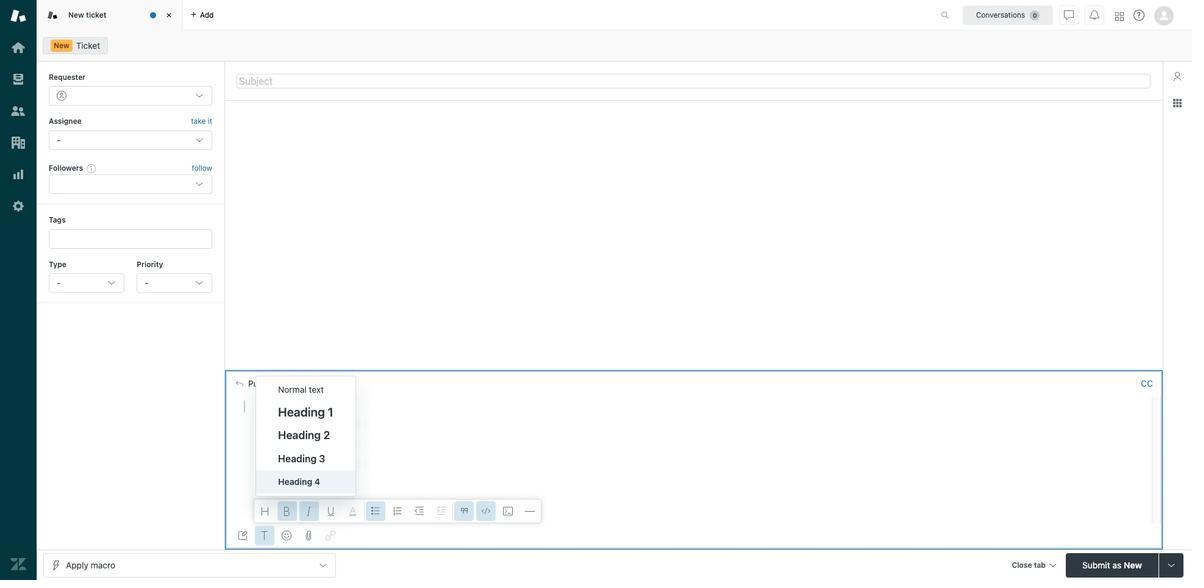 Task type: describe. For each thing, give the bounding box(es) containing it.
- button for priority
[[137, 273, 212, 293]]

draft mode image
[[238, 531, 248, 541]]

heading 1
[[278, 405, 334, 419]]

headings image
[[261, 506, 270, 516]]

add attachment image
[[304, 531, 314, 541]]

submit as new
[[1083, 560, 1143, 570]]

2
[[324, 429, 330, 442]]

apps image
[[1173, 98, 1183, 108]]

apply
[[66, 560, 88, 570]]

Subject field
[[237, 74, 1151, 88]]

public reply image
[[236, 380, 243, 387]]

conversations button
[[963, 5, 1054, 25]]

heading 1 menu
[[256, 376, 356, 497]]

close image
[[163, 9, 175, 21]]

take it
[[191, 117, 212, 126]]

followers
[[49, 163, 83, 173]]

decrease indent (cmd [) image
[[415, 506, 425, 516]]

cc button
[[1141, 378, 1154, 389]]

code block (ctrl shift 6) image
[[503, 506, 513, 516]]

numbered list (cmd shift 7) image
[[393, 506, 403, 516]]

quote (cmd shift 9) image
[[459, 506, 469, 516]]

format text image
[[260, 531, 270, 541]]

cc
[[1142, 378, 1154, 388]]

displays possible ticket submission types image
[[1167, 560, 1177, 570]]

get started image
[[10, 40, 26, 56]]

conversations
[[977, 10, 1026, 19]]

minimize composer image
[[689, 365, 699, 375]]

new ticket tab
[[37, 0, 183, 31]]

requester
[[49, 73, 86, 82]]

tags
[[49, 215, 66, 225]]

zendesk image
[[10, 556, 26, 572]]

heading 2
[[278, 429, 330, 442]]

views image
[[10, 71, 26, 87]]

tabs tab list
[[37, 0, 929, 31]]

add link (cmd k) image
[[326, 531, 336, 541]]

add
[[200, 10, 214, 19]]

requester element
[[49, 86, 212, 106]]

admin image
[[10, 198, 26, 214]]

ticket
[[86, 10, 106, 19]]

bold (cmd b) image
[[282, 506, 292, 516]]

Public reply composer text field
[[231, 396, 1149, 422]]

code span (ctrl shift 5) image
[[481, 506, 491, 516]]

submit
[[1083, 560, 1111, 570]]

get help image
[[1134, 10, 1145, 21]]

2 vertical spatial new
[[1124, 560, 1143, 570]]

- button for type
[[49, 273, 124, 293]]

italic (cmd i) image
[[304, 506, 314, 516]]

close tab
[[1012, 560, 1046, 570]]

priority
[[137, 260, 163, 269]]

ticket
[[76, 40, 100, 51]]

normal text
[[278, 384, 324, 395]]

1
[[328, 405, 334, 419]]

zendesk support image
[[10, 8, 26, 24]]

heading for heading 3
[[278, 453, 317, 464]]

it
[[208, 117, 212, 126]]

reporting image
[[10, 167, 26, 182]]

heading for heading 2
[[278, 429, 321, 442]]

tags element
[[49, 229, 212, 249]]

macro
[[91, 560, 115, 570]]

underline (cmd u) image
[[326, 506, 336, 516]]

4
[[315, 476, 320, 487]]



Task type: vqa. For each thing, say whether or not it's contained in the screenshot.
Close
yes



Task type: locate. For each thing, give the bounding box(es) containing it.
add button
[[183, 0, 221, 30]]

follow button
[[192, 163, 212, 174]]

take
[[191, 117, 206, 126]]

heading up "heading 3"
[[278, 429, 321, 442]]

bulleted list (cmd shift 8) image
[[371, 506, 381, 516]]

- down assignee
[[57, 135, 61, 145]]

- down priority
[[145, 278, 149, 288]]

notifications image
[[1090, 10, 1100, 20]]

-
[[57, 135, 61, 145], [57, 278, 61, 288], [145, 278, 149, 288]]

customers image
[[10, 103, 26, 119]]

None field
[[340, 377, 1137, 390]]

heading
[[278, 405, 325, 419], [278, 429, 321, 442], [278, 453, 317, 464], [278, 476, 312, 487]]

- for priority
[[145, 278, 149, 288]]

customer context image
[[1173, 71, 1183, 81]]

0 horizontal spatial - button
[[49, 273, 124, 293]]

follow
[[192, 163, 212, 173]]

1 heading from the top
[[278, 405, 325, 419]]

assignee element
[[49, 130, 212, 150]]

heading 3
[[278, 453, 325, 464]]

apply macro
[[66, 560, 115, 570]]

take it button
[[191, 116, 212, 128]]

- button down type
[[49, 273, 124, 293]]

heading up heading 4
[[278, 453, 317, 464]]

heading for heading 1
[[278, 405, 325, 419]]

1 - button from the left
[[49, 273, 124, 293]]

- for type
[[57, 278, 61, 288]]

main element
[[0, 0, 37, 580]]

new for new
[[54, 41, 70, 50]]

secondary element
[[37, 34, 1193, 58]]

organizations image
[[10, 135, 26, 151]]

normal
[[278, 384, 307, 395]]

tab
[[1035, 560, 1046, 570]]

info on adding followers image
[[87, 163, 97, 173]]

new inside tab
[[68, 10, 84, 19]]

1 vertical spatial new
[[54, 41, 70, 50]]

assignee
[[49, 117, 82, 126]]

2 heading from the top
[[278, 429, 321, 442]]

followers element
[[49, 175, 212, 194]]

3
[[319, 453, 325, 464]]

- button down priority
[[137, 273, 212, 293]]

new ticket
[[68, 10, 106, 19]]

close
[[1012, 560, 1033, 570]]

- button
[[49, 273, 124, 293], [137, 273, 212, 293]]

button displays agent's chat status as invisible. image
[[1065, 10, 1074, 20]]

new for new ticket
[[68, 10, 84, 19]]

new
[[68, 10, 84, 19], [54, 41, 70, 50], [1124, 560, 1143, 570]]

heading 4
[[278, 476, 320, 487]]

type
[[49, 260, 66, 269]]

text
[[309, 384, 324, 395]]

insert emojis image
[[282, 531, 292, 541]]

as
[[1113, 560, 1122, 570]]

- inside assignee element
[[57, 135, 61, 145]]

0 vertical spatial new
[[68, 10, 84, 19]]

heading for heading 4
[[278, 476, 312, 487]]

to
[[323, 378, 332, 388]]

1 horizontal spatial - button
[[137, 273, 212, 293]]

heading left 4
[[278, 476, 312, 487]]

heading down normal text
[[278, 405, 325, 419]]

new inside the secondary element
[[54, 41, 70, 50]]

- down type
[[57, 278, 61, 288]]

2 - button from the left
[[137, 273, 212, 293]]

4 heading from the top
[[278, 476, 312, 487]]

3 heading from the top
[[278, 453, 317, 464]]

horizontal rule (cmd shift l) image
[[525, 506, 535, 516]]

increase indent (cmd ]) image
[[437, 506, 447, 516]]

zendesk products image
[[1116, 12, 1124, 20]]

close tab button
[[1007, 553, 1062, 579]]



